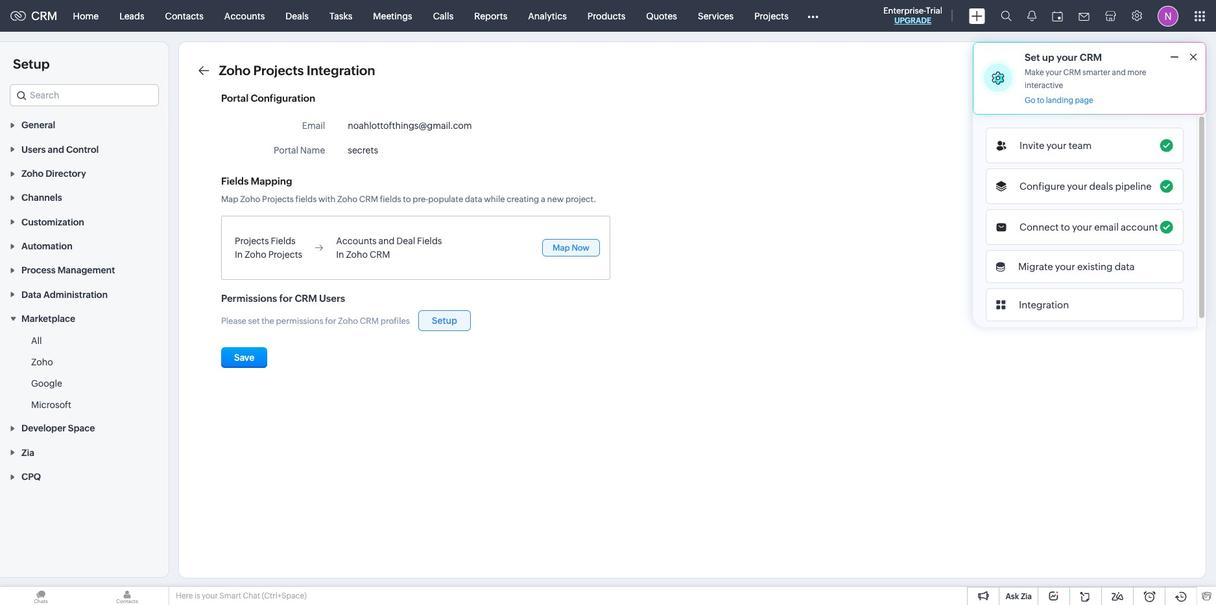 Task type: describe. For each thing, give the bounding box(es) containing it.
configure your deals pipeline
[[1020, 181, 1152, 192]]

administration
[[43, 290, 108, 300]]

cpq
[[21, 472, 41, 483]]

zoho inside accounts and deal fields in zoho crm
[[346, 250, 368, 260]]

go to landing page link
[[1025, 96, 1094, 106]]

zoho directory button
[[0, 161, 169, 186]]

1 vertical spatial to
[[403, 195, 411, 204]]

save button
[[221, 348, 268, 369]]

users inside dropdown button
[[21, 144, 46, 155]]

here is your smart chat (ctrl+space)
[[176, 592, 307, 601]]

general button
[[0, 113, 169, 137]]

calls link
[[423, 0, 464, 31]]

0 horizontal spatial setup
[[13, 56, 50, 71]]

zoho link
[[31, 356, 53, 369]]

creating
[[507, 195, 539, 204]]

migrate your existing data
[[1019, 261, 1135, 272]]

mails element
[[1071, 1, 1098, 31]]

fields inside projects fields in zoho projects
[[271, 236, 296, 247]]

crm left smarter
[[1064, 68, 1081, 77]]

noahlottofthings@gmail.com
[[348, 121, 472, 131]]

crm link
[[10, 9, 57, 23]]

zoho inside projects fields in zoho projects
[[245, 250, 267, 260]]

make
[[1025, 68, 1044, 77]]

connect
[[1020, 222, 1059, 233]]

(ctrl+space)
[[262, 592, 307, 601]]

projects down mapping
[[262, 195, 294, 204]]

0 horizontal spatial data
[[465, 195, 482, 204]]

zoho inside marketplace region
[[31, 358, 53, 368]]

customization button
[[0, 210, 169, 234]]

directory
[[46, 169, 86, 179]]

profiles
[[381, 317, 410, 326]]

team
[[1069, 140, 1092, 151]]

leads link
[[109, 0, 155, 31]]

control
[[66, 144, 99, 155]]

marketplace button
[[0, 307, 169, 331]]

connect to your email account
[[1020, 222, 1158, 233]]

products link
[[577, 0, 636, 31]]

calendar image
[[1052, 11, 1063, 21]]

developer space button
[[0, 417, 169, 441]]

while
[[484, 195, 505, 204]]

project.
[[566, 195, 596, 204]]

secrets
[[348, 145, 378, 156]]

2 fields from the left
[[380, 195, 401, 204]]

configuration
[[251, 93, 315, 104]]

projects fields in zoho projects
[[235, 236, 303, 260]]

space
[[68, 424, 95, 434]]

chats image
[[0, 588, 82, 606]]

Other Modules field
[[799, 6, 827, 26]]

meetings link
[[363, 0, 423, 31]]

deals
[[286, 11, 309, 21]]

go
[[1025, 96, 1036, 105]]

data administration
[[21, 290, 108, 300]]

please
[[221, 317, 246, 326]]

process management button
[[0, 258, 169, 282]]

pipeline
[[1116, 181, 1152, 192]]

users and control
[[21, 144, 99, 155]]

existing
[[1078, 261, 1113, 272]]

save
[[234, 353, 255, 363]]

all link
[[31, 335, 42, 348]]

reports
[[474, 11, 508, 21]]

0 vertical spatial integration
[[307, 63, 375, 78]]

zia button
[[0, 441, 169, 465]]

a
[[541, 195, 546, 204]]

data administration button
[[0, 282, 169, 307]]

developer
[[21, 424, 66, 434]]

deal
[[397, 236, 415, 247]]

zoho directory
[[21, 169, 86, 179]]

products
[[588, 11, 626, 21]]

automation button
[[0, 234, 169, 258]]

mapping
[[251, 176, 292, 187]]

contacts image
[[86, 588, 168, 606]]

interactive
[[1025, 81, 1063, 90]]

more
[[1128, 68, 1147, 77]]

developer space
[[21, 424, 95, 434]]

smart
[[220, 592, 241, 601]]

invite your team
[[1020, 140, 1092, 151]]

marketplace
[[21, 314, 75, 324]]

portal name
[[274, 145, 325, 156]]

accounts link
[[214, 0, 275, 31]]

analytics link
[[518, 0, 577, 31]]

1 horizontal spatial zia
[[1021, 593, 1032, 602]]

map now button
[[542, 239, 600, 257]]

your left team
[[1047, 140, 1067, 151]]

permissions for crm users
[[221, 293, 345, 304]]

general
[[21, 120, 55, 131]]

all
[[31, 336, 42, 347]]

set up your crm make your crm smarter and more interactive go to landing page
[[1025, 52, 1147, 105]]

1 vertical spatial users
[[319, 293, 345, 304]]

migrate
[[1019, 261, 1053, 272]]

upgrade
[[895, 16, 932, 25]]

deals link
[[275, 0, 319, 31]]

accounts for accounts and deal fields in zoho crm
[[336, 236, 377, 247]]

landing
[[1046, 96, 1074, 105]]

with
[[319, 195, 336, 204]]

marketplace region
[[0, 331, 169, 417]]

1 vertical spatial for
[[325, 317, 336, 326]]



Task type: vqa. For each thing, say whether or not it's contained in the screenshot.
Owner related to Account Name
no



Task type: locate. For each thing, give the bounding box(es) containing it.
2 in from the left
[[336, 250, 344, 260]]

0 vertical spatial data
[[465, 195, 482, 204]]

1 vertical spatial portal
[[274, 145, 298, 156]]

fields up "permissions for crm users"
[[271, 236, 296, 247]]

projects up permissions
[[235, 236, 269, 247]]

1 horizontal spatial fields
[[380, 195, 401, 204]]

and up zoho directory at the left top of the page
[[48, 144, 64, 155]]

crm up "permissions"
[[295, 293, 317, 304]]

1 horizontal spatial map
[[553, 243, 570, 253]]

0 horizontal spatial zia
[[21, 448, 34, 459]]

setup inside button
[[432, 316, 457, 326]]

0 vertical spatial for
[[279, 293, 293, 304]]

management
[[57, 266, 115, 276]]

None field
[[10, 84, 159, 106]]

for right "permissions"
[[325, 317, 336, 326]]

0 horizontal spatial fields
[[296, 195, 317, 204]]

crm left home
[[31, 9, 57, 23]]

map inside button
[[553, 243, 570, 253]]

fields inside accounts and deal fields in zoho crm
[[417, 236, 442, 247]]

0 horizontal spatial portal
[[221, 93, 249, 104]]

crm left profiles
[[360, 317, 379, 326]]

and for users and control
[[48, 144, 64, 155]]

projects up configuration
[[253, 63, 304, 78]]

and
[[1112, 68, 1126, 77], [48, 144, 64, 155], [379, 236, 395, 247]]

1 horizontal spatial and
[[379, 236, 395, 247]]

map down fields mapping
[[221, 195, 238, 204]]

map now
[[553, 243, 590, 253]]

0 horizontal spatial integration
[[307, 63, 375, 78]]

0 horizontal spatial for
[[279, 293, 293, 304]]

1 horizontal spatial users
[[319, 293, 345, 304]]

to inside set up your crm make your crm smarter and more interactive go to landing page
[[1037, 96, 1045, 105]]

contacts link
[[155, 0, 214, 31]]

1 horizontal spatial to
[[1037, 96, 1045, 105]]

map for map zoho projects fields with zoho crm fields to pre-populate data while creating a new project.
[[221, 195, 238, 204]]

1 vertical spatial map
[[553, 243, 570, 253]]

and left more
[[1112, 68, 1126, 77]]

and inside accounts and deal fields in zoho crm
[[379, 236, 395, 247]]

your right migrate
[[1055, 261, 1076, 272]]

1 horizontal spatial integration
[[1019, 300, 1069, 311]]

microsoft link
[[31, 399, 71, 412]]

2 horizontal spatial and
[[1112, 68, 1126, 77]]

contacts
[[165, 11, 204, 21]]

portal left "name"
[[274, 145, 298, 156]]

0 vertical spatial zia
[[21, 448, 34, 459]]

services link
[[688, 0, 744, 31]]

here
[[176, 592, 193, 601]]

0 horizontal spatial to
[[403, 195, 411, 204]]

in inside projects fields in zoho projects
[[235, 250, 243, 260]]

1 in from the left
[[235, 250, 243, 260]]

invite
[[1020, 140, 1045, 151]]

2 vertical spatial to
[[1061, 222, 1070, 233]]

users
[[21, 144, 46, 155], [319, 293, 345, 304]]

integration down tasks
[[307, 63, 375, 78]]

up
[[1043, 52, 1055, 63]]

signals image
[[1028, 10, 1037, 21]]

home link
[[63, 0, 109, 31]]

1 horizontal spatial data
[[1115, 261, 1135, 272]]

fields left pre- on the left of the page
[[380, 195, 401, 204]]

2 vertical spatial and
[[379, 236, 395, 247]]

0 horizontal spatial accounts
[[224, 11, 265, 21]]

accounts and deal fields in zoho crm
[[336, 236, 442, 260]]

crm
[[31, 9, 57, 23], [1080, 52, 1102, 63], [1064, 68, 1081, 77], [359, 195, 378, 204], [370, 250, 390, 260], [295, 293, 317, 304], [360, 317, 379, 326]]

reports link
[[464, 0, 518, 31]]

accounts for accounts
[[224, 11, 265, 21]]

0 horizontal spatial in
[[235, 250, 243, 260]]

smarter
[[1083, 68, 1111, 77]]

in
[[235, 250, 243, 260], [336, 250, 344, 260]]

analytics
[[528, 11, 567, 21]]

email
[[1095, 222, 1119, 233]]

ask zia
[[1006, 593, 1032, 602]]

users up please set the permissions for zoho crm profiles
[[319, 293, 345, 304]]

automation
[[21, 241, 73, 252]]

1 vertical spatial zia
[[1021, 593, 1032, 602]]

deals
[[1090, 181, 1114, 192]]

fields
[[296, 195, 317, 204], [380, 195, 401, 204]]

fields
[[221, 176, 249, 187], [271, 236, 296, 247], [417, 236, 442, 247]]

your down the up
[[1046, 68, 1062, 77]]

setup down crm link
[[13, 56, 50, 71]]

portal left configuration
[[221, 93, 249, 104]]

new
[[547, 195, 564, 204]]

your right is
[[202, 592, 218, 601]]

set
[[1025, 52, 1040, 63]]

1 vertical spatial integration
[[1019, 300, 1069, 311]]

quotes
[[646, 11, 677, 21]]

2 horizontal spatial to
[[1061, 222, 1070, 233]]

fields mapping
[[221, 176, 292, 187]]

setup
[[13, 56, 50, 71], [432, 316, 457, 326]]

0 horizontal spatial fields
[[221, 176, 249, 187]]

your left email
[[1072, 222, 1093, 233]]

2 horizontal spatial fields
[[417, 236, 442, 247]]

zoho projects integration
[[219, 63, 375, 78]]

your left "deals"
[[1067, 181, 1088, 192]]

projects link
[[744, 0, 799, 31]]

quotes link
[[636, 0, 688, 31]]

your
[[1057, 52, 1078, 63], [1046, 68, 1062, 77], [1047, 140, 1067, 151], [1067, 181, 1088, 192], [1072, 222, 1093, 233], [1055, 261, 1076, 272], [202, 592, 218, 601]]

projects up "permissions for crm users"
[[268, 250, 303, 260]]

0 horizontal spatial map
[[221, 195, 238, 204]]

zia up cpq at the left bottom of page
[[21, 448, 34, 459]]

channels button
[[0, 186, 169, 210]]

Search text field
[[10, 85, 158, 106]]

crm down map zoho projects fields with zoho crm fields to pre-populate data while creating a new project.
[[370, 250, 390, 260]]

create menu image
[[969, 8, 986, 24]]

0 vertical spatial users
[[21, 144, 46, 155]]

zia inside dropdown button
[[21, 448, 34, 459]]

to
[[1037, 96, 1045, 105], [403, 195, 411, 204], [1061, 222, 1070, 233]]

permissions
[[276, 317, 324, 326]]

services
[[698, 11, 734, 21]]

crm right the with
[[359, 195, 378, 204]]

to right the go
[[1037, 96, 1045, 105]]

1 horizontal spatial portal
[[274, 145, 298, 156]]

crm up smarter
[[1080, 52, 1102, 63]]

tasks link
[[319, 0, 363, 31]]

mails image
[[1079, 13, 1090, 20]]

1 horizontal spatial fields
[[271, 236, 296, 247]]

enterprise-trial upgrade
[[884, 6, 943, 25]]

profile element
[[1150, 0, 1187, 31]]

signals element
[[1020, 0, 1045, 32]]

enterprise-
[[884, 6, 926, 16]]

1 horizontal spatial setup
[[432, 316, 457, 326]]

accounts inside accounts and deal fields in zoho crm
[[336, 236, 377, 247]]

to right connect
[[1061, 222, 1070, 233]]

map for map now
[[553, 243, 570, 253]]

1 horizontal spatial accounts
[[336, 236, 377, 247]]

search element
[[993, 0, 1020, 32]]

1 vertical spatial data
[[1115, 261, 1135, 272]]

setup button
[[418, 311, 471, 332]]

set
[[248, 317, 260, 326]]

for up "permissions"
[[279, 293, 293, 304]]

leads
[[119, 11, 144, 21]]

projects
[[755, 11, 789, 21], [253, 63, 304, 78], [262, 195, 294, 204], [235, 236, 269, 247], [268, 250, 303, 260]]

process
[[21, 266, 56, 276]]

1 vertical spatial accounts
[[336, 236, 377, 247]]

crm inside accounts and deal fields in zoho crm
[[370, 250, 390, 260]]

profile image
[[1158, 6, 1179, 26]]

1 fields from the left
[[296, 195, 317, 204]]

and left deal
[[379, 236, 395, 247]]

populate
[[428, 195, 463, 204]]

process management
[[21, 266, 115, 276]]

calls
[[433, 11, 454, 21]]

accounts left deals link
[[224, 11, 265, 21]]

name
[[300, 145, 325, 156]]

fields left mapping
[[221, 176, 249, 187]]

chat
[[243, 592, 260, 601]]

accounts left deal
[[336, 236, 377, 247]]

map zoho projects fields with zoho crm fields to pre-populate data while creating a new project.
[[221, 195, 596, 204]]

1 vertical spatial setup
[[432, 316, 457, 326]]

0 vertical spatial setup
[[13, 56, 50, 71]]

zia
[[21, 448, 34, 459], [1021, 593, 1032, 602]]

0 vertical spatial accounts
[[224, 11, 265, 21]]

portal for portal name
[[274, 145, 298, 156]]

and for accounts and deal fields in zoho crm
[[379, 236, 395, 247]]

0 vertical spatial map
[[221, 195, 238, 204]]

projects left other modules field
[[755, 11, 789, 21]]

create menu element
[[962, 0, 993, 31]]

meetings
[[373, 11, 412, 21]]

pre-
[[413, 195, 428, 204]]

the
[[262, 317, 274, 326]]

home
[[73, 11, 99, 21]]

portal for portal configuration
[[221, 93, 249, 104]]

0 vertical spatial and
[[1112, 68, 1126, 77]]

fields left the with
[[296, 195, 317, 204]]

to left pre- on the left of the page
[[403, 195, 411, 204]]

email
[[302, 121, 325, 131]]

users down general
[[21, 144, 46, 155]]

cpq button
[[0, 465, 169, 489]]

google
[[31, 379, 62, 389]]

zia right ask
[[1021, 593, 1032, 602]]

in inside accounts and deal fields in zoho crm
[[336, 250, 344, 260]]

1 vertical spatial and
[[48, 144, 64, 155]]

data left 'while'
[[465, 195, 482, 204]]

integration down migrate
[[1019, 300, 1069, 311]]

fields right deal
[[417, 236, 442, 247]]

page
[[1075, 96, 1094, 105]]

trial
[[926, 6, 943, 16]]

0 vertical spatial portal
[[221, 93, 249, 104]]

setup right profiles
[[432, 316, 457, 326]]

data right existing
[[1115, 261, 1135, 272]]

0 vertical spatial to
[[1037, 96, 1045, 105]]

1 horizontal spatial for
[[325, 317, 336, 326]]

0 horizontal spatial users
[[21, 144, 46, 155]]

search image
[[1001, 10, 1012, 21]]

map left now
[[553, 243, 570, 253]]

and inside dropdown button
[[48, 144, 64, 155]]

your right the up
[[1057, 52, 1078, 63]]

and inside set up your crm make your crm smarter and more interactive go to landing page
[[1112, 68, 1126, 77]]

data
[[21, 290, 41, 300]]

zoho inside dropdown button
[[21, 169, 44, 179]]

1 horizontal spatial in
[[336, 250, 344, 260]]

0 horizontal spatial and
[[48, 144, 64, 155]]



